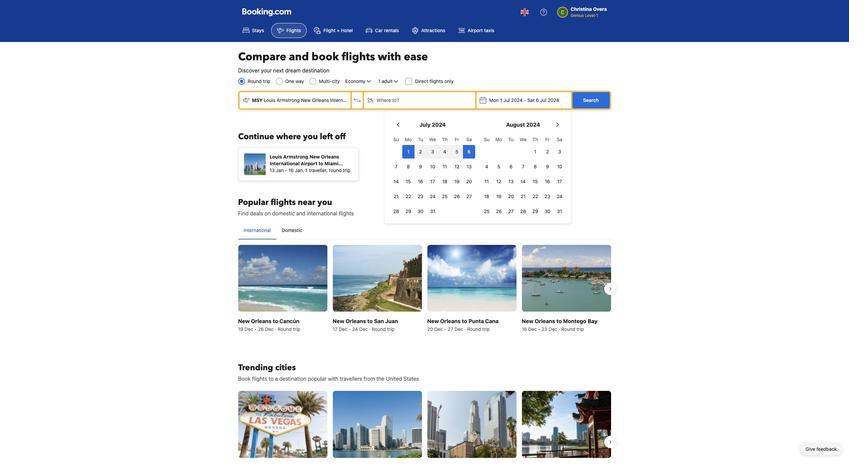 Task type: vqa. For each thing, say whether or not it's contained in the screenshot.


Task type: describe. For each thing, give the bounding box(es) containing it.
4 for 4 august 2024 checkbox
[[486, 164, 489, 170]]

orlando, united states image
[[522, 391, 611, 458]]

1 adult
[[379, 78, 393, 84]]

30 for 30 july 2024 option
[[418, 209, 424, 214]]

20 July 2024 checkbox
[[463, 175, 476, 189]]

and inside compare and book flights with ease discover your next dream destination
[[289, 50, 309, 64]]

14 for '14 july 2024' option
[[394, 179, 399, 185]]

round for new orleans to punta cana
[[467, 327, 481, 332]]

on
[[265, 211, 271, 217]]

to inside the trending cities book flights to a destination popular with travellers from the united states
[[269, 376, 274, 382]]

29 August 2024 checkbox
[[530, 205, 542, 218]]

mon
[[490, 97, 499, 103]]

rentals
[[384, 27, 399, 33]]

flight + hotel
[[324, 27, 353, 33]]

6 August 2024 checkbox
[[505, 160, 517, 174]]

montego
[[564, 319, 587, 325]]

airport taxis link
[[453, 23, 500, 38]]

popular
[[308, 376, 327, 382]]

- inside the "new orleans to san juan 17 dec - 24 dec · round trip"
[[349, 327, 351, 332]]

23 July 2024 checkbox
[[415, 190, 427, 204]]

24 August 2024 checkbox
[[554, 190, 566, 204]]

2 for the 2 july 2024 checkbox
[[419, 149, 422, 155]]

where
[[377, 97, 391, 103]]

30 for 30 checkbox
[[545, 209, 551, 214]]

- inside the new orleans to punta cana 20 dec - 27 dec · round trip
[[445, 327, 447, 332]]

0 vertical spatial armstrong
[[277, 97, 300, 103]]

0 vertical spatial you
[[303, 131, 318, 142]]

8 for the 8 august 2024 checkbox
[[534, 164, 537, 170]]

18 for 18 august 2024 option
[[484, 194, 490, 199]]

2 3 from the left
[[559, 149, 561, 155]]

round for new orleans to montego bay
[[562, 327, 576, 332]]

31 for the 31 august 2024 'option' on the right top of page
[[557, 209, 563, 214]]

new orleans to punta cana 20 dec - 27 dec · round trip
[[428, 319, 499, 332]]

states
[[404, 376, 419, 382]]

28 August 2024 checkbox
[[517, 205, 530, 218]]

trip inside the new orleans to punta cana 20 dec - 27 dec · round trip
[[483, 327, 490, 332]]

search
[[584, 97, 599, 103]]

1 horizontal spatial 13
[[467, 164, 472, 170]]

airport taxis
[[468, 27, 495, 33]]

cancún
[[280, 319, 300, 325]]

trip inside the "new orleans to san juan 17 dec - 24 dec · round trip"
[[387, 327, 395, 332]]

orleans down multi-
[[312, 97, 329, 103]]

stays
[[252, 27, 264, 33]]

24 July 2024 checkbox
[[427, 190, 439, 204]]

july 2024
[[420, 122, 446, 128]]

international
[[307, 211, 338, 217]]

sa for august 2024
[[557, 137, 563, 142]]

11 for 11 checkbox
[[485, 179, 489, 185]]

san
[[374, 319, 384, 325]]

to for new orleans to cancún
[[273, 319, 278, 325]]

1 July 2024 checkbox
[[403, 145, 415, 159]]

30 August 2024 checkbox
[[542, 205, 554, 218]]

22 for 22 july 2024 'checkbox'
[[406, 194, 411, 199]]

4 cell
[[439, 144, 451, 159]]

13 July 2024 checkbox
[[463, 160, 476, 174]]

31 August 2024 checkbox
[[554, 205, 566, 218]]

5 for 5 checkbox
[[498, 164, 501, 170]]

1 left the adult
[[379, 78, 381, 84]]

juan
[[385, 319, 398, 325]]

19 inside new orleans to cancún 19 dec - 26 dec · round trip
[[238, 327, 243, 332]]

tu for july
[[418, 137, 423, 142]]

31 July 2024 checkbox
[[427, 205, 439, 218]]

9 for 9 july 2024 checkbox
[[419, 164, 422, 170]]

trip down your
[[263, 78, 271, 84]]

jan,
[[295, 168, 304, 173]]

23 inside new orleans to montego bay 16 dec - 23 dec · round trip
[[542, 327, 548, 332]]

2024 right sat
[[548, 97, 560, 103]]

give feedback
[[806, 447, 837, 452]]

1 right the mon
[[500, 97, 503, 103]]

august 2024
[[507, 122, 541, 128]]

united
[[386, 376, 402, 382]]

deals
[[250, 211, 263, 217]]

round
[[329, 168, 342, 173]]

armstrong inside louis armstrong new orleans international airport to miami international airport
[[283, 154, 309, 160]]

compare and book flights with ease discover your next dream destination
[[238, 50, 428, 74]]

29 for 29 july 2024 option
[[406, 209, 412, 214]]

msy louis armstrong new orleans international airport
[[252, 97, 374, 103]]

16 July 2024 checkbox
[[415, 175, 427, 189]]

17 August 2024 checkbox
[[554, 175, 566, 189]]

29 for "29 august 2024" option
[[533, 209, 539, 214]]

6 dec from the left
[[455, 327, 463, 332]]

21 July 2024 checkbox
[[390, 190, 403, 204]]

genius
[[571, 13, 584, 18]]

6 July 2024 checkbox
[[463, 145, 476, 159]]

17 inside the "new orleans to san juan 17 dec - 24 dec · round trip"
[[333, 327, 338, 332]]

august
[[507, 122, 525, 128]]

to for new orleans to punta cana
[[462, 319, 468, 325]]

4 August 2024 checkbox
[[481, 160, 493, 174]]

11 August 2024 checkbox
[[481, 175, 493, 189]]

flights left only
[[430, 78, 443, 84]]

christina
[[571, 6, 592, 12]]

20 August 2024 checkbox
[[505, 190, 517, 204]]

15 August 2024 checkbox
[[530, 175, 542, 189]]

12 July 2024 checkbox
[[451, 160, 463, 174]]

new orleans to san juan image
[[333, 245, 422, 312]]

traveller,
[[309, 168, 328, 173]]

14 July 2024 checkbox
[[390, 175, 403, 189]]

23 August 2024 checkbox
[[542, 190, 554, 204]]

25 for 25 checkbox
[[484, 209, 490, 214]]

· inside new orleans to cancún 19 dec - 26 dec · round trip
[[275, 327, 276, 332]]

19 for 19 july 2024 option
[[455, 179, 460, 185]]

4 dec from the left
[[359, 327, 368, 332]]

14 August 2024 checkbox
[[517, 175, 530, 189]]

flight
[[324, 27, 336, 33]]

· for new orleans to montego bay
[[559, 327, 560, 332]]

to?
[[393, 97, 399, 103]]

4 for 4 july 2024 option
[[444, 149, 447, 155]]

taxis
[[484, 27, 495, 33]]

bay
[[588, 319, 598, 325]]

popular
[[238, 197, 269, 208]]

flights inside compare and book flights with ease discover your next dream destination
[[342, 50, 375, 64]]

punta
[[469, 319, 484, 325]]

travellers
[[340, 376, 362, 382]]

to inside louis armstrong new orleans international airport to miami international airport
[[319, 161, 324, 167]]

domestic
[[282, 228, 303, 233]]

dream
[[285, 67, 301, 74]]

level
[[585, 13, 595, 18]]

2 cell
[[415, 144, 427, 159]]

7 for 7 august 2024 option
[[522, 164, 525, 170]]

round for new orleans to san juan
[[372, 327, 386, 332]]

sat
[[528, 97, 535, 103]]

18 August 2024 checkbox
[[481, 190, 493, 204]]

cana
[[486, 319, 499, 325]]

3 July 2024 checkbox
[[427, 145, 439, 159]]

2 horizontal spatial 13
[[509, 179, 514, 185]]

overa
[[593, 6, 607, 12]]

2024 right july
[[432, 122, 446, 128]]

- inside new orleans to montego bay 16 dec - 23 dec · round trip
[[539, 327, 541, 332]]

destination inside the trending cities book flights to a destination popular with travellers from the united states
[[279, 376, 307, 382]]

21 August 2024 checkbox
[[517, 190, 530, 204]]

9 July 2024 checkbox
[[415, 160, 427, 174]]

miami, united states image
[[333, 391, 422, 458]]

17 for 17 option
[[431, 179, 435, 185]]

th for july 2024
[[442, 137, 448, 142]]

feedback
[[817, 447, 837, 452]]

orleans for new orleans to cancún
[[251, 319, 272, 325]]

car rentals link
[[360, 23, 405, 38]]

9 August 2024 checkbox
[[542, 160, 554, 174]]

christina overa genius level 1
[[571, 6, 607, 18]]

give feedback button
[[801, 444, 843, 456]]

14 for "14" option
[[521, 179, 526, 185]]

16 inside option
[[418, 179, 423, 185]]

20 for 20 checkbox
[[508, 194, 514, 199]]

4 July 2024 checkbox
[[439, 145, 451, 159]]

direct flights only
[[415, 78, 454, 84]]

flights link
[[271, 23, 307, 38]]

0 horizontal spatial 13
[[270, 168, 275, 173]]

flights up domestic
[[271, 197, 296, 208]]

mo for august
[[496, 137, 503, 142]]

7 dec from the left
[[529, 327, 537, 332]]

1 right jan,
[[306, 168, 308, 173]]

next
[[273, 67, 284, 74]]

domestic
[[272, 211, 295, 217]]

round inside new orleans to cancún 19 dec - 26 dec · round trip
[[278, 327, 292, 332]]

multi-
[[319, 78, 332, 84]]

where to?
[[377, 97, 399, 103]]

you inside popular flights near you find deals on domestic and international flights
[[318, 197, 332, 208]]

5 August 2024 checkbox
[[493, 160, 505, 174]]

19 for 19 checkbox
[[497, 194, 502, 199]]

trip inside new orleans to montego bay 16 dec - 23 dec · round trip
[[577, 327, 584, 332]]

3 August 2024 checkbox
[[554, 145, 566, 159]]

near
[[298, 197, 316, 208]]

flights
[[287, 27, 301, 33]]

18 for 18 checkbox
[[443, 179, 448, 185]]

book
[[312, 50, 339, 64]]

mo for july
[[405, 137, 412, 142]]

new orleans to cancún 19 dec - 26 dec · round trip
[[238, 319, 301, 332]]

11 for 11 july 2024 checkbox
[[443, 164, 447, 170]]

5 cell
[[451, 144, 463, 159]]

adult
[[382, 78, 393, 84]]

flights inside the trending cities book flights to a destination popular with travellers from the united states
[[252, 376, 267, 382]]

10 for 10 checkbox
[[557, 164, 563, 170]]

one way
[[285, 78, 304, 84]]

27 inside the new orleans to punta cana 20 dec - 27 dec · round trip
[[448, 327, 453, 332]]

fr for july 2024
[[455, 137, 459, 142]]

12 for 12 july 2024 option
[[455, 164, 460, 170]]

car
[[375, 27, 383, 33]]

23 for 23 august 2024 "option"
[[545, 194, 551, 199]]

26 for 26 july 2024 checkbox
[[454, 194, 460, 199]]

trending
[[238, 363, 273, 374]]

your
[[261, 67, 272, 74]]

economy
[[346, 78, 366, 84]]

search button
[[573, 92, 610, 109]]

msy
[[252, 97, 263, 103]]

one
[[285, 78, 294, 84]]

2 dec from the left
[[265, 327, 274, 332]]

· for new orleans to punta cana
[[465, 327, 466, 332]]

tu for august
[[509, 137, 514, 142]]

3 cell
[[427, 144, 439, 159]]



Task type: locate. For each thing, give the bounding box(es) containing it.
13 August 2024 checkbox
[[505, 175, 517, 189]]

1 left the 2 july 2024 checkbox
[[408, 149, 410, 155]]

29 inside 29 july 2024 option
[[406, 209, 412, 214]]

to left cancún
[[273, 319, 278, 325]]

1 31 from the left
[[430, 209, 435, 214]]

1 horizontal spatial grid
[[481, 133, 566, 218]]

1 horizontal spatial 18
[[484, 194, 490, 199]]

1 vertical spatial destination
[[279, 376, 307, 382]]

2 for 2 august 2024 checkbox
[[546, 149, 549, 155]]

2 tu from the left
[[509, 137, 514, 142]]

0 horizontal spatial mo
[[405, 137, 412, 142]]

1 10 from the left
[[430, 164, 435, 170]]

9 for 9 checkbox
[[546, 164, 549, 170]]

25
[[442, 194, 448, 199], [484, 209, 490, 214]]

louis inside louis armstrong new orleans international airport to miami international airport
[[270, 154, 282, 160]]

2024 right august
[[527, 122, 541, 128]]

jul
[[504, 97, 510, 103], [540, 97, 547, 103]]

car rentals
[[375, 27, 399, 33]]

you left left
[[303, 131, 318, 142]]

2 21 from the left
[[521, 194, 526, 199]]

30 inside 30 july 2024 option
[[418, 209, 424, 214]]

15 right '14 july 2024' option
[[406, 179, 411, 185]]

0 horizontal spatial 10
[[430, 164, 435, 170]]

4 inside checkbox
[[486, 164, 489, 170]]

orleans for new orleans to punta cana
[[440, 319, 461, 325]]

cities
[[275, 363, 296, 374]]

0 vertical spatial 12
[[455, 164, 460, 170]]

31
[[430, 209, 435, 214], [557, 209, 563, 214]]

12 right 11 july 2024 checkbox
[[455, 164, 460, 170]]

24 inside the "new orleans to san juan 17 dec - 24 dec · round trip"
[[352, 327, 358, 332]]

0 horizontal spatial 4
[[444, 149, 447, 155]]

+
[[337, 27, 340, 33]]

25 left 26 august 2024 checkbox
[[484, 209, 490, 214]]

18 July 2024 checkbox
[[439, 175, 451, 189]]

2 July 2024 checkbox
[[415, 145, 427, 159]]

1 horizontal spatial 21
[[521, 194, 526, 199]]

5 inside checkbox
[[498, 164, 501, 170]]

tu up 2 cell
[[418, 137, 423, 142]]

11 July 2024 checkbox
[[439, 160, 451, 174]]

book
[[238, 376, 251, 382]]

louis armstrong new orleans international airport to miami international airport
[[270, 154, 339, 173]]

destination
[[302, 67, 330, 74], [279, 376, 307, 382]]

1 horizontal spatial 2
[[546, 149, 549, 155]]

0 horizontal spatial th
[[442, 137, 448, 142]]

new for new orleans to san juan
[[333, 319, 345, 325]]

new inside new orleans to cancún 19 dec - 26 dec · round trip
[[238, 319, 250, 325]]

1 horizontal spatial th
[[533, 137, 539, 142]]

su up 4 august 2024 checkbox
[[484, 137, 490, 142]]

2 horizontal spatial 17
[[558, 179, 562, 185]]

orleans inside the "new orleans to san juan 17 dec - 24 dec · round trip"
[[346, 319, 366, 325]]

jul right the mon
[[504, 97, 510, 103]]

2 vertical spatial 20
[[428, 327, 433, 332]]

12 August 2024 checkbox
[[493, 175, 505, 189]]

20 inside the new orleans to punta cana 20 dec - 27 dec · round trip
[[428, 327, 433, 332]]

1 7 from the left
[[395, 164, 398, 170]]

1 fr from the left
[[455, 137, 459, 142]]

9 right the 8 august 2024 checkbox
[[546, 164, 549, 170]]

to for new orleans to san juan
[[368, 319, 373, 325]]

orleans for new orleans to san juan
[[346, 319, 366, 325]]

15 for 15 checkbox
[[533, 179, 538, 185]]

find
[[238, 211, 249, 217]]

15
[[406, 179, 411, 185], [533, 179, 538, 185]]

2 · from the left
[[369, 327, 371, 332]]

round inside new orleans to montego bay 16 dec - 23 dec · round trip
[[562, 327, 576, 332]]

international button
[[238, 222, 276, 239]]

27 July 2024 checkbox
[[463, 190, 476, 204]]

15 July 2024 checkbox
[[403, 175, 415, 189]]

10 right 9 july 2024 checkbox
[[430, 164, 435, 170]]

1 horizontal spatial 9
[[546, 164, 549, 170]]

0 vertical spatial region
[[233, 243, 617, 336]]

1 horizontal spatial 4
[[486, 164, 489, 170]]

new orleans to cancún image
[[238, 245, 327, 312]]

0 vertical spatial 4
[[444, 149, 447, 155]]

2 horizontal spatial 24
[[557, 194, 563, 199]]

sa for july 2024
[[467, 137, 472, 142]]

27 for 27 july 2024 option
[[467, 194, 472, 199]]

tab list containing international
[[238, 222, 611, 240]]

2 right the 1 august 2024 checkbox
[[546, 149, 549, 155]]

orleans for new orleans to montego bay
[[535, 319, 556, 325]]

2 we from the left
[[520, 137, 527, 142]]

22 inside 'checkbox'
[[406, 194, 411, 199]]

8 dec from the left
[[549, 327, 558, 332]]

1 21 from the left
[[394, 194, 399, 199]]

24
[[430, 194, 436, 199], [557, 194, 563, 199], [352, 327, 358, 332]]

new orleans to montego bay image
[[522, 245, 611, 312]]

11 left 12 "checkbox"
[[485, 179, 489, 185]]

28 inside checkbox
[[521, 209, 526, 214]]

1 dec from the left
[[245, 327, 253, 332]]

4 inside option
[[444, 149, 447, 155]]

0 horizontal spatial tu
[[418, 137, 423, 142]]

attractions
[[422, 27, 446, 33]]

0 horizontal spatial 11
[[443, 164, 447, 170]]

1 horizontal spatial 14
[[521, 179, 526, 185]]

26 August 2024 checkbox
[[493, 205, 505, 218]]

0 horizontal spatial 15
[[406, 179, 411, 185]]

5 for 5 july 2024 "checkbox"
[[456, 149, 459, 155]]

31 for 31 july 2024 checkbox
[[430, 209, 435, 214]]

1 vertical spatial 5
[[498, 164, 501, 170]]

louis up jan
[[270, 154, 282, 160]]

to inside new orleans to cancún 19 dec - 26 dec · round trip
[[273, 319, 278, 325]]

13 jan - 16 jan, 1 traveller, round trip
[[270, 168, 351, 173]]

1 vertical spatial 12
[[497, 179, 502, 185]]

2 horizontal spatial 20
[[508, 194, 514, 199]]

international inside button
[[244, 228, 271, 233]]

trip down cana
[[483, 327, 490, 332]]

0 horizontal spatial 28
[[394, 209, 399, 214]]

jul right sat
[[540, 97, 547, 103]]

fr
[[455, 137, 459, 142], [546, 137, 550, 142]]

1 horizontal spatial 27
[[467, 194, 472, 199]]

orleans inside new orleans to cancún 19 dec - 26 dec · round trip
[[251, 319, 272, 325]]

los angeles, united states image
[[428, 391, 517, 458]]

26 July 2024 checkbox
[[451, 190, 463, 204]]

1 vertical spatial 19
[[497, 194, 502, 199]]

to left the san
[[368, 319, 373, 325]]

30 right 29 july 2024 option
[[418, 209, 424, 214]]

29 July 2024 checkbox
[[403, 205, 415, 218]]

1 horizontal spatial 26
[[454, 194, 460, 199]]

ease
[[404, 50, 428, 64]]

trip right round
[[343, 168, 351, 173]]

23 inside "option"
[[545, 194, 551, 199]]

21 left 22 july 2024 'checkbox'
[[394, 194, 399, 199]]

round
[[248, 78, 262, 84], [278, 327, 292, 332], [372, 327, 386, 332], [467, 327, 481, 332], [562, 327, 576, 332]]

0 vertical spatial louis
[[264, 97, 276, 103]]

25 for 25 july 2024 option
[[442, 194, 448, 199]]

1 vertical spatial you
[[318, 197, 332, 208]]

1 horizontal spatial jul
[[540, 97, 547, 103]]

trip down cancún
[[293, 327, 301, 332]]

20 inside "checkbox"
[[467, 179, 472, 185]]

1 horizontal spatial 28
[[521, 209, 526, 214]]

2 August 2024 checkbox
[[542, 145, 554, 159]]

8 inside option
[[407, 164, 410, 170]]

new inside the new orleans to punta cana 20 dec - 27 dec · round trip
[[428, 319, 439, 325]]

31 inside checkbox
[[430, 209, 435, 214]]

0 horizontal spatial 12
[[455, 164, 460, 170]]

1 8 from the left
[[407, 164, 410, 170]]

1 horizontal spatial su
[[484, 137, 490, 142]]

31 right 30 july 2024 option
[[430, 209, 435, 214]]

attractions link
[[406, 23, 451, 38]]

1 vertical spatial armstrong
[[283, 154, 309, 160]]

new inside new orleans to montego bay 16 dec - 23 dec · round trip
[[522, 319, 534, 325]]

0 horizontal spatial 27
[[448, 327, 453, 332]]

6
[[536, 97, 539, 103], [468, 149, 471, 155], [510, 164, 513, 170]]

1 2 from the left
[[419, 149, 422, 155]]

with
[[378, 50, 401, 64], [328, 376, 339, 382]]

1 horizontal spatial 25
[[484, 209, 490, 214]]

where to? button
[[364, 92, 476, 109]]

mo
[[405, 137, 412, 142], [496, 137, 503, 142]]

new for new orleans to montego bay
[[522, 319, 534, 325]]

1 inside christina overa genius level 1
[[597, 13, 598, 18]]

fr up 2 august 2024 checkbox
[[546, 137, 550, 142]]

22 for 22 checkbox
[[533, 194, 538, 199]]

26 inside checkbox
[[496, 209, 502, 214]]

14 left 15 july 2024 option
[[394, 179, 399, 185]]

0 horizontal spatial jul
[[504, 97, 510, 103]]

2 30 from the left
[[545, 209, 551, 214]]

1 down overa
[[597, 13, 598, 18]]

0 vertical spatial 6
[[536, 97, 539, 103]]

2 th from the left
[[533, 137, 539, 142]]

15 for 15 july 2024 option
[[406, 179, 411, 185]]

11 left 12 july 2024 option
[[443, 164, 447, 170]]

orleans left montego
[[535, 319, 556, 325]]

multi-city
[[319, 78, 340, 84]]

1 horizontal spatial 5
[[498, 164, 501, 170]]

international up jan
[[270, 161, 300, 167]]

3 · from the left
[[465, 327, 466, 332]]

25 August 2024 checkbox
[[481, 205, 493, 218]]

9 inside checkbox
[[419, 164, 422, 170]]

8 right 7 'checkbox'
[[407, 164, 410, 170]]

2 8 from the left
[[534, 164, 537, 170]]

5 right 4 july 2024 option
[[456, 149, 459, 155]]

16 inside checkbox
[[545, 179, 550, 185]]

2 jul from the left
[[540, 97, 547, 103]]

2 28 from the left
[[521, 209, 526, 214]]

0 vertical spatial 18
[[443, 179, 448, 185]]

2 su from the left
[[484, 137, 490, 142]]

26 inside checkbox
[[454, 194, 460, 199]]

airport inside "link"
[[468, 27, 483, 33]]

2 horizontal spatial 19
[[497, 194, 502, 199]]

0 horizontal spatial 22
[[406, 194, 411, 199]]

7 July 2024 checkbox
[[390, 160, 403, 174]]

and up dream
[[289, 50, 309, 64]]

2 31 from the left
[[557, 209, 563, 214]]

tab list
[[238, 222, 611, 240]]

1 horizontal spatial tu
[[509, 137, 514, 142]]

24 inside option
[[557, 194, 563, 199]]

1 vertical spatial 20
[[508, 194, 514, 199]]

0 horizontal spatial with
[[328, 376, 339, 382]]

with up the adult
[[378, 50, 401, 64]]

2 14 from the left
[[521, 179, 526, 185]]

2 22 from the left
[[533, 194, 538, 199]]

international down deals
[[244, 228, 271, 233]]

new orleans to punta cana image
[[428, 245, 517, 312]]

8 inside checkbox
[[534, 164, 537, 170]]

4 · from the left
[[559, 327, 560, 332]]

1 vertical spatial 26
[[496, 209, 502, 214]]

flights right international
[[339, 211, 354, 217]]

18 inside 18 checkbox
[[443, 179, 448, 185]]

direct
[[415, 78, 429, 84]]

2 2 from the left
[[546, 149, 549, 155]]

21 inside 21 august 2024 "checkbox"
[[521, 194, 526, 199]]

· inside the "new orleans to san juan 17 dec - 24 dec · round trip"
[[369, 327, 371, 332]]

1 horizontal spatial 15
[[533, 179, 538, 185]]

orleans left punta on the bottom right
[[440, 319, 461, 325]]

5 dec from the left
[[435, 327, 443, 332]]

new for new orleans to cancún
[[238, 319, 250, 325]]

15 right "14" option
[[533, 179, 538, 185]]

6 inside dropdown button
[[536, 97, 539, 103]]

mo up 5 checkbox
[[496, 137, 503, 142]]

grid for august
[[481, 133, 566, 218]]

mon 1 jul 2024 - sat 6 jul 2024
[[490, 97, 560, 103]]

21 left 22 checkbox
[[521, 194, 526, 199]]

round down discover at the left top
[[248, 78, 262, 84]]

1 tu from the left
[[418, 137, 423, 142]]

orleans left cancún
[[251, 319, 272, 325]]

21 inside 21 option
[[394, 194, 399, 199]]

7 for 7 'checkbox'
[[395, 164, 398, 170]]

8 July 2024 checkbox
[[403, 160, 415, 174]]

2024
[[511, 97, 523, 103], [548, 97, 560, 103], [432, 122, 446, 128], [527, 122, 541, 128]]

0 vertical spatial 11
[[443, 164, 447, 170]]

1 3 from the left
[[431, 149, 434, 155]]

0 horizontal spatial fr
[[455, 137, 459, 142]]

you
[[303, 131, 318, 142], [318, 197, 332, 208]]

7 right 6 option
[[522, 164, 525, 170]]

0 vertical spatial and
[[289, 50, 309, 64]]

and down near
[[296, 211, 306, 217]]

1 horizontal spatial 12
[[497, 179, 502, 185]]

1 22 from the left
[[406, 194, 411, 199]]

1 horizontal spatial 3
[[559, 149, 561, 155]]

2 vertical spatial 27
[[448, 327, 453, 332]]

round inside the new orleans to punta cana 20 dec - 27 dec · round trip
[[467, 327, 481, 332]]

su for july
[[394, 137, 399, 142]]

28 July 2024 checkbox
[[390, 205, 403, 218]]

1 vertical spatial region
[[233, 389, 617, 463]]

round down punta on the bottom right
[[467, 327, 481, 332]]

2 horizontal spatial 27
[[509, 209, 514, 214]]

1 vertical spatial 6
[[468, 149, 471, 155]]

mon 1 jul 2024 - sat 6 jul 2024 button
[[477, 92, 571, 109]]

8 for the 8 july 2024 option
[[407, 164, 410, 170]]

international left traveller,
[[270, 168, 300, 173]]

31 right 30 checkbox
[[557, 209, 563, 214]]

2 vertical spatial 19
[[238, 327, 243, 332]]

discover
[[238, 67, 260, 74]]

1 left 2 august 2024 checkbox
[[535, 149, 537, 155]]

2 9 from the left
[[546, 164, 549, 170]]

22 August 2024 checkbox
[[530, 190, 542, 204]]

6 inside cell
[[468, 149, 471, 155]]

27 inside checkbox
[[509, 209, 514, 214]]

0 vertical spatial 20
[[467, 179, 472, 185]]

7 inside option
[[522, 164, 525, 170]]

region containing new orleans to cancún
[[233, 243, 617, 336]]

1 cell
[[403, 144, 415, 159]]

12
[[455, 164, 460, 170], [497, 179, 502, 185]]

6 right 5 checkbox
[[510, 164, 513, 170]]

only
[[445, 78, 454, 84]]

19 July 2024 checkbox
[[451, 175, 463, 189]]

19 inside checkbox
[[497, 194, 502, 199]]

0 horizontal spatial 21
[[394, 194, 399, 199]]

su up 7 'checkbox'
[[394, 137, 399, 142]]

we down august 2024
[[520, 137, 527, 142]]

1 region from the top
[[233, 243, 617, 336]]

2 10 from the left
[[557, 164, 563, 170]]

16 inside new orleans to montego bay 16 dec - 23 dec · round trip
[[522, 327, 527, 332]]

destination inside compare and book flights with ease discover your next dream destination
[[302, 67, 330, 74]]

1 29 from the left
[[406, 209, 412, 214]]

29 right 28 august 2024 checkbox
[[533, 209, 539, 214]]

su for august
[[484, 137, 490, 142]]

28 for 28 august 2024 checkbox
[[521, 209, 526, 214]]

1 · from the left
[[275, 327, 276, 332]]

1 horizontal spatial 19
[[455, 179, 460, 185]]

22 right 21 august 2024 "checkbox"
[[533, 194, 538, 199]]

2 horizontal spatial 26
[[496, 209, 502, 214]]

from
[[364, 376, 375, 382]]

round down cancún
[[278, 327, 292, 332]]

12 inside 12 july 2024 option
[[455, 164, 460, 170]]

louis right msy
[[264, 97, 276, 103]]

1 grid from the left
[[390, 133, 476, 218]]

0 horizontal spatial 17
[[333, 327, 338, 332]]

30 inside 30 checkbox
[[545, 209, 551, 214]]

with inside compare and book flights with ease discover your next dream destination
[[378, 50, 401, 64]]

10 for '10 july 2024' checkbox
[[430, 164, 435, 170]]

1 horizontal spatial 24
[[430, 194, 436, 199]]

new orleans to san juan 17 dec - 24 dec · round trip
[[333, 319, 398, 332]]

25 July 2024 checkbox
[[439, 190, 451, 204]]

- inside new orleans to cancún 19 dec - 26 dec · round trip
[[255, 327, 257, 332]]

26 for 26 august 2024 checkbox
[[496, 209, 502, 214]]

0 horizontal spatial 26
[[258, 327, 264, 332]]

to inside new orleans to montego bay 16 dec - 23 dec · round trip
[[557, 319, 562, 325]]

to for new orleans to montego bay
[[557, 319, 562, 325]]

12 for 12 "checkbox"
[[497, 179, 502, 185]]

0 horizontal spatial 6
[[468, 149, 471, 155]]

orleans inside the new orleans to punta cana 20 dec - 27 dec · round trip
[[440, 319, 461, 325]]

1 th from the left
[[442, 137, 448, 142]]

22 inside checkbox
[[533, 194, 538, 199]]

th up the 1 august 2024 checkbox
[[533, 137, 539, 142]]

13
[[467, 164, 472, 170], [270, 168, 275, 173], [509, 179, 514, 185]]

with inside the trending cities book flights to a destination popular with travellers from the united states
[[328, 376, 339, 382]]

round down montego
[[562, 327, 576, 332]]

10 inside 10 checkbox
[[557, 164, 563, 170]]

9 inside checkbox
[[546, 164, 549, 170]]

0 vertical spatial with
[[378, 50, 401, 64]]

0 vertical spatial 27
[[467, 194, 472, 199]]

2024 left sat
[[511, 97, 523, 103]]

1 we from the left
[[429, 137, 436, 142]]

trip down montego
[[577, 327, 584, 332]]

region
[[233, 243, 617, 336], [233, 389, 617, 463]]

27 August 2024 checkbox
[[505, 205, 517, 218]]

left
[[320, 131, 333, 142]]

5 July 2024 checkbox
[[451, 145, 463, 159]]

1 15 from the left
[[406, 179, 411, 185]]

24 for "24 july 2024" checkbox
[[430, 194, 436, 199]]

1 horizontal spatial mo
[[496, 137, 503, 142]]

stays link
[[237, 23, 270, 38]]

25 inside checkbox
[[484, 209, 490, 214]]

2 mo from the left
[[496, 137, 503, 142]]

2 sa from the left
[[557, 137, 563, 142]]

12 inside 12 "checkbox"
[[497, 179, 502, 185]]

compare
[[238, 50, 286, 64]]

30
[[418, 209, 424, 214], [545, 209, 551, 214]]

22 July 2024 checkbox
[[403, 190, 415, 204]]

21 for 21 option
[[394, 194, 399, 199]]

2 right 1 checkbox
[[419, 149, 422, 155]]

31 inside 'option'
[[557, 209, 563, 214]]

7 inside 'checkbox'
[[395, 164, 398, 170]]

2 inside cell
[[419, 149, 422, 155]]

30 right "29 august 2024" option
[[545, 209, 551, 214]]

25 right "24 july 2024" checkbox
[[442, 194, 448, 199]]

sa up 6 cell on the top of the page
[[467, 137, 472, 142]]

2 vertical spatial 6
[[510, 164, 513, 170]]

booking.com logo image
[[242, 8, 291, 16], [242, 8, 291, 16]]

fr up the "5" cell
[[455, 137, 459, 142]]

18 left 19 checkbox
[[484, 194, 490, 199]]

24 for 24 option at the top of page
[[557, 194, 563, 199]]

0 horizontal spatial 20
[[428, 327, 433, 332]]

to inside the new orleans to punta cana 20 dec - 27 dec · round trip
[[462, 319, 468, 325]]

flight + hotel link
[[308, 23, 359, 38]]

24 inside checkbox
[[430, 194, 436, 199]]

1
[[597, 13, 598, 18], [379, 78, 381, 84], [500, 97, 503, 103], [408, 149, 410, 155], [535, 149, 537, 155], [306, 168, 308, 173]]

19 inside option
[[455, 179, 460, 185]]

1 28 from the left
[[394, 209, 399, 214]]

where
[[276, 131, 301, 142]]

· inside the new orleans to punta cana 20 dec - 27 dec · round trip
[[465, 327, 466, 332]]

0 horizontal spatial su
[[394, 137, 399, 142]]

to inside the "new orleans to san juan 17 dec - 24 dec · round trip"
[[368, 319, 373, 325]]

13 right 12 "checkbox"
[[509, 179, 514, 185]]

new for new orleans to punta cana
[[428, 319, 439, 325]]

19 August 2024 checkbox
[[493, 190, 505, 204]]

1 horizontal spatial 10
[[557, 164, 563, 170]]

1 vertical spatial louis
[[270, 154, 282, 160]]

1 vertical spatial 11
[[485, 179, 489, 185]]

· for new orleans to san juan
[[369, 327, 371, 332]]

1 horizontal spatial 22
[[533, 194, 538, 199]]

2 fr from the left
[[546, 137, 550, 142]]

0 horizontal spatial 30
[[418, 209, 424, 214]]

orleans inside new orleans to montego bay 16 dec - 23 dec · round trip
[[535, 319, 556, 325]]

28 for '28 july 2024' checkbox
[[394, 209, 399, 214]]

19
[[455, 179, 460, 185], [497, 194, 502, 199], [238, 327, 243, 332]]

1 30 from the left
[[418, 209, 424, 214]]

new orleans to montego bay 16 dec - 23 dec · round trip
[[522, 319, 598, 332]]

30 July 2024 checkbox
[[415, 205, 427, 218]]

4 left 5 checkbox
[[486, 164, 489, 170]]

miami
[[325, 161, 339, 167]]

armstrong down the one
[[277, 97, 300, 103]]

13 left jan
[[270, 168, 275, 173]]

10 right 9 checkbox
[[557, 164, 563, 170]]

the
[[377, 376, 385, 382]]

1 horizontal spatial 31
[[557, 209, 563, 214]]

trending cities book flights to a destination popular with travellers from the united states
[[238, 363, 419, 382]]

28 inside checkbox
[[394, 209, 399, 214]]

orleans
[[312, 97, 329, 103], [321, 154, 339, 160], [251, 319, 272, 325], [346, 319, 366, 325], [440, 319, 461, 325], [535, 319, 556, 325]]

tu down august
[[509, 137, 514, 142]]

22 right 21 option
[[406, 194, 411, 199]]

2 29 from the left
[[533, 209, 539, 214]]

3
[[431, 149, 434, 155], [559, 149, 561, 155]]

1 horizontal spatial with
[[378, 50, 401, 64]]

17 for 17 option at the right top
[[558, 179, 562, 185]]

11 inside 11 july 2024 checkbox
[[443, 164, 447, 170]]

1 su from the left
[[394, 137, 399, 142]]

6 cell
[[463, 144, 476, 159]]

27 for 27 august 2024 checkbox
[[509, 209, 514, 214]]

2 horizontal spatial 6
[[536, 97, 539, 103]]

0 vertical spatial destination
[[302, 67, 330, 74]]

10 August 2024 checkbox
[[554, 160, 566, 174]]

2 7 from the left
[[522, 164, 525, 170]]

28 left "29 august 2024" option
[[521, 209, 526, 214]]

th for august 2024
[[533, 137, 539, 142]]

2 vertical spatial 26
[[258, 327, 264, 332]]

12 left 13 checkbox
[[497, 179, 502, 185]]

29 left 30 july 2024 option
[[406, 209, 412, 214]]

5 right 4 august 2024 checkbox
[[498, 164, 501, 170]]

0 horizontal spatial sa
[[467, 137, 472, 142]]

· inside new orleans to montego bay 16 dec - 23 dec · round trip
[[559, 327, 560, 332]]

1 9 from the left
[[419, 164, 422, 170]]

7 August 2024 checkbox
[[517, 160, 530, 174]]

new inside louis armstrong new orleans international airport to miami international airport
[[310, 154, 320, 160]]

13 right 12 july 2024 option
[[467, 164, 472, 170]]

and inside popular flights near you find deals on domestic and international flights
[[296, 211, 306, 217]]

1 jul from the left
[[504, 97, 510, 103]]

round trip
[[248, 78, 271, 84]]

1 vertical spatial 4
[[486, 164, 489, 170]]

- inside dropdown button
[[524, 97, 526, 103]]

0 horizontal spatial 18
[[443, 179, 448, 185]]

4
[[444, 149, 447, 155], [486, 164, 489, 170]]

1 inside cell
[[408, 149, 410, 155]]

6 right 5 july 2024 "checkbox"
[[468, 149, 471, 155]]

2
[[419, 149, 422, 155], [546, 149, 549, 155]]

14 right 13 checkbox
[[521, 179, 526, 185]]

3 dec from the left
[[339, 327, 348, 332]]

round inside the "new orleans to san juan 17 dec - 24 dec · round trip"
[[372, 327, 386, 332]]

flights down trending
[[252, 376, 267, 382]]

1 horizontal spatial 30
[[545, 209, 551, 214]]

1 mo from the left
[[405, 137, 412, 142]]

21 for 21 august 2024 "checkbox"
[[521, 194, 526, 199]]

1 adult button
[[378, 77, 400, 85]]

way
[[296, 78, 304, 84]]

give
[[806, 447, 816, 452]]

27 inside option
[[467, 194, 472, 199]]

17 July 2024 checkbox
[[427, 175, 439, 189]]

mo up 1 cell
[[405, 137, 412, 142]]

9 right the 8 july 2024 option
[[419, 164, 422, 170]]

sa
[[467, 137, 472, 142], [557, 137, 563, 142]]

8
[[407, 164, 410, 170], [534, 164, 537, 170]]

1 vertical spatial 27
[[509, 209, 514, 214]]

flights
[[342, 50, 375, 64], [430, 78, 443, 84], [271, 197, 296, 208], [339, 211, 354, 217], [252, 376, 267, 382]]

3 right 2 august 2024 checkbox
[[559, 149, 561, 155]]

15 inside option
[[406, 179, 411, 185]]

0 vertical spatial 25
[[442, 194, 448, 199]]

orleans up miami
[[321, 154, 339, 160]]

trip inside new orleans to cancún 19 dec - 26 dec · round trip
[[293, 327, 301, 332]]

orleans inside louis armstrong new orleans international airport to miami international airport
[[321, 154, 339, 160]]

14
[[394, 179, 399, 185], [521, 179, 526, 185]]

new inside the "new orleans to san juan 17 dec - 24 dec · round trip"
[[333, 319, 345, 325]]

18 inside 18 august 2024 option
[[484, 194, 490, 199]]

1 14 from the left
[[394, 179, 399, 185]]

july
[[420, 122, 431, 128]]

2 15 from the left
[[533, 179, 538, 185]]

1 August 2024 checkbox
[[530, 145, 542, 159]]

domestic button
[[276, 222, 308, 239]]

28 left 29 july 2024 option
[[394, 209, 399, 214]]

grid for july
[[390, 133, 476, 218]]

1 vertical spatial 25
[[484, 209, 490, 214]]

0 horizontal spatial 7
[[395, 164, 398, 170]]

10 July 2024 checkbox
[[427, 160, 439, 174]]

0 horizontal spatial 9
[[419, 164, 422, 170]]

1 vertical spatial 18
[[484, 194, 490, 199]]

1 sa from the left
[[467, 137, 472, 142]]

16 August 2024 checkbox
[[542, 175, 554, 189]]

1 horizontal spatial sa
[[557, 137, 563, 142]]

1 vertical spatial and
[[296, 211, 306, 217]]

6 right sat
[[536, 97, 539, 103]]

popular flights near you find deals on domestic and international flights
[[238, 197, 354, 217]]

29 inside "29 august 2024" option
[[533, 209, 539, 214]]

5 inside "checkbox"
[[456, 149, 459, 155]]

city
[[332, 78, 340, 84]]

1 horizontal spatial 17
[[431, 179, 435, 185]]

25 inside option
[[442, 194, 448, 199]]

international down city
[[330, 97, 358, 103]]

18 right 17 option
[[443, 179, 448, 185]]

to left montego
[[557, 319, 562, 325]]

trip down juan on the left bottom
[[387, 327, 395, 332]]

17
[[431, 179, 435, 185], [558, 179, 562, 185], [333, 327, 338, 332]]

las vegas, united states image
[[238, 391, 327, 458]]

grid
[[390, 133, 476, 218], [481, 133, 566, 218]]

we for august
[[520, 137, 527, 142]]

16
[[289, 168, 294, 173], [418, 179, 423, 185], [545, 179, 550, 185], [522, 327, 527, 332]]

20 for 20 "checkbox"
[[467, 179, 472, 185]]

11 inside 11 checkbox
[[485, 179, 489, 185]]

28
[[394, 209, 399, 214], [521, 209, 526, 214]]

23 for 23 checkbox
[[418, 194, 424, 199]]

0 horizontal spatial 2
[[419, 149, 422, 155]]

with right the popular
[[328, 376, 339, 382]]

hotel
[[341, 27, 353, 33]]

3 inside 3 cell
[[431, 149, 434, 155]]

26 inside new orleans to cancún 19 dec - 26 dec · round trip
[[258, 327, 264, 332]]

jan
[[276, 168, 284, 173]]

20 inside checkbox
[[508, 194, 514, 199]]

fr for august 2024
[[546, 137, 550, 142]]

round down the san
[[372, 327, 386, 332]]

we for july
[[429, 137, 436, 142]]

2 region from the top
[[233, 389, 617, 463]]

to up traveller,
[[319, 161, 324, 167]]

8 August 2024 checkbox
[[530, 160, 542, 174]]

to left a
[[269, 376, 274, 382]]

1 horizontal spatial fr
[[546, 137, 550, 142]]

continue
[[238, 131, 274, 142]]

2 grid from the left
[[481, 133, 566, 218]]



